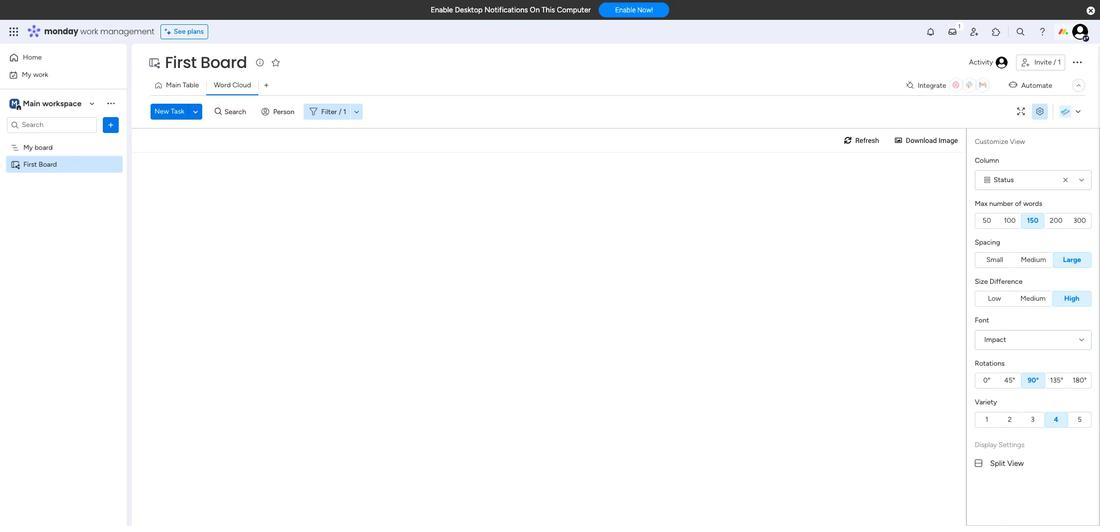 Task type: vqa. For each thing, say whether or not it's contained in the screenshot.
1 related to Filter / 1
yes



Task type: describe. For each thing, give the bounding box(es) containing it.
column
[[975, 157, 1000, 165]]

small button
[[975, 252, 1015, 268]]

see
[[174, 27, 186, 36]]

5
[[1078, 416, 1082, 424]]

large button
[[1053, 252, 1092, 268]]

my work button
[[6, 67, 107, 83]]

workspace
[[42, 99, 82, 108]]

low
[[989, 295, 1002, 303]]

of
[[1016, 200, 1022, 208]]

number
[[990, 200, 1014, 208]]

activity
[[970, 58, 994, 67]]

1 for invite / 1
[[1059, 58, 1061, 67]]

medium for spacing
[[1021, 256, 1047, 264]]

enable desktop notifications on this computer
[[431, 5, 591, 14]]

work for monday
[[80, 26, 98, 37]]

add to favorites image
[[271, 57, 281, 67]]

2 button
[[999, 412, 1022, 428]]

open full screen image
[[1014, 108, 1030, 116]]

50 button
[[975, 213, 999, 229]]

home button
[[6, 50, 107, 66]]

new
[[155, 107, 169, 116]]

dapulse integrations image
[[907, 82, 914, 89]]

shareable board image
[[10, 160, 20, 169]]

rotations
[[975, 360, 1005, 368]]

5 button
[[1069, 412, 1092, 428]]

arrow down image
[[351, 106, 363, 118]]

low button
[[975, 291, 1014, 307]]

/ for invite
[[1054, 58, 1057, 67]]

settings image
[[1033, 108, 1049, 116]]

computer
[[557, 5, 591, 14]]

variety
[[975, 399, 998, 407]]

1 button
[[975, 412, 999, 428]]

0° button
[[975, 373, 999, 389]]

1 horizontal spatial first board
[[165, 51, 247, 74]]

help image
[[1038, 27, 1048, 37]]

workspace options image
[[106, 99, 116, 109]]

180°
[[1073, 377, 1087, 385]]

display
[[975, 441, 997, 450]]

v2 status outline image
[[985, 177, 991, 184]]

3 button
[[1022, 412, 1045, 428]]

table
[[183, 81, 199, 89]]

font
[[975, 317, 990, 325]]

view for split view
[[1008, 460, 1025, 469]]

workspace image
[[9, 98, 19, 109]]

main for main workspace
[[23, 99, 40, 108]]

home
[[23, 53, 42, 62]]

first board inside list box
[[23, 160, 57, 169]]

main workspace
[[23, 99, 82, 108]]

difference
[[990, 278, 1023, 286]]

300 button
[[1069, 213, 1092, 229]]

0°
[[984, 377, 991, 385]]

work for my
[[33, 70, 48, 79]]

enable for enable desktop notifications on this computer
[[431, 5, 453, 14]]

add view image
[[264, 82, 269, 89]]

v2 search image
[[215, 106, 222, 117]]

see plans
[[174, 27, 204, 36]]

medium button for size difference
[[1014, 291, 1053, 307]]

select product image
[[9, 27, 19, 37]]

4 button
[[1045, 412, 1069, 428]]

desktop
[[455, 5, 483, 14]]

display settings
[[975, 441, 1025, 450]]

shareable board image
[[148, 57, 160, 69]]

150
[[1028, 217, 1039, 225]]

workspace selection element
[[9, 98, 83, 111]]

split view
[[991, 460, 1025, 469]]

200
[[1050, 217, 1063, 225]]

large
[[1064, 256, 1082, 264]]

2
[[1008, 416, 1012, 424]]

monday work management
[[44, 26, 154, 37]]

enable for enable now!
[[616, 6, 636, 14]]

main table
[[166, 81, 199, 89]]

integrate
[[918, 81, 947, 90]]

notifications
[[485, 5, 528, 14]]

50
[[983, 217, 992, 225]]

new task button
[[151, 104, 188, 120]]

management
[[100, 26, 154, 37]]

monday
[[44, 26, 78, 37]]

size
[[975, 278, 989, 286]]

word cloud
[[214, 81, 251, 89]]

word
[[214, 81, 231, 89]]

1 horizontal spatial options image
[[1072, 56, 1084, 68]]

task
[[171, 107, 184, 116]]

main for main table
[[166, 81, 181, 89]]

my for my work
[[22, 70, 31, 79]]

person
[[273, 108, 295, 116]]

autopilot image
[[1009, 79, 1018, 91]]

dapulse close image
[[1087, 6, 1096, 16]]

this
[[542, 5, 555, 14]]

customize view
[[975, 138, 1026, 146]]



Task type: locate. For each thing, give the bounding box(es) containing it.
1 horizontal spatial 1
[[986, 416, 989, 424]]

collapse board header image
[[1075, 82, 1083, 89]]

0 horizontal spatial 1
[[344, 108, 346, 116]]

invite / 1
[[1035, 58, 1061, 67]]

1 image
[[956, 20, 964, 32]]

1 left 'arrow down' icon
[[344, 108, 346, 116]]

max number of words
[[975, 200, 1043, 208]]

100
[[1004, 217, 1016, 225]]

1 vertical spatial first
[[23, 160, 37, 169]]

first board down my board
[[23, 160, 57, 169]]

/ for filter
[[339, 108, 342, 116]]

150 button
[[1022, 213, 1045, 229]]

medium for size difference
[[1021, 295, 1046, 303]]

customize
[[975, 138, 1009, 146]]

jacob simon image
[[1073, 24, 1089, 40]]

first
[[165, 51, 197, 74], [23, 160, 37, 169]]

0 horizontal spatial /
[[339, 108, 342, 116]]

status
[[994, 176, 1015, 184]]

view right 'customize'
[[1010, 138, 1026, 146]]

options image down workspace options image
[[106, 120, 116, 130]]

filter / 1
[[321, 108, 346, 116]]

90°
[[1028, 377, 1039, 385]]

activity button
[[966, 55, 1013, 71]]

/ inside button
[[1054, 58, 1057, 67]]

v2 split view image
[[975, 459, 983, 470]]

high
[[1065, 295, 1080, 303]]

enable left now!
[[616, 6, 636, 14]]

filter
[[321, 108, 337, 116]]

inbox image
[[948, 27, 958, 37]]

options image up collapse board header image
[[1072, 56, 1084, 68]]

1 vertical spatial first board
[[23, 160, 57, 169]]

size difference
[[975, 278, 1023, 286]]

1 vertical spatial options image
[[106, 120, 116, 130]]

spacing
[[975, 239, 1001, 247]]

invite members image
[[970, 27, 980, 37]]

board up word on the left top of page
[[201, 51, 247, 74]]

0 horizontal spatial board
[[39, 160, 57, 169]]

100 button
[[999, 213, 1022, 229]]

work inside button
[[33, 70, 48, 79]]

0 vertical spatial main
[[166, 81, 181, 89]]

0 horizontal spatial work
[[33, 70, 48, 79]]

300
[[1074, 217, 1087, 225]]

enable inside button
[[616, 6, 636, 14]]

work
[[80, 26, 98, 37], [33, 70, 48, 79]]

main inside button
[[166, 81, 181, 89]]

m
[[11, 99, 17, 108]]

max
[[975, 200, 988, 208]]

now!
[[638, 6, 653, 14]]

1 horizontal spatial board
[[201, 51, 247, 74]]

0 vertical spatial 1
[[1059, 58, 1061, 67]]

board
[[201, 51, 247, 74], [39, 160, 57, 169]]

first board up the table
[[165, 51, 247, 74]]

small
[[987, 256, 1004, 264]]

high button
[[1053, 291, 1092, 307]]

view right split
[[1008, 460, 1025, 469]]

0 horizontal spatial options image
[[106, 120, 116, 130]]

0 horizontal spatial first board
[[23, 160, 57, 169]]

2 horizontal spatial 1
[[1059, 58, 1061, 67]]

medium button down difference
[[1014, 291, 1053, 307]]

/ right invite
[[1054, 58, 1057, 67]]

first inside list box
[[23, 160, 37, 169]]

my left "board"
[[23, 143, 33, 152]]

1 vertical spatial work
[[33, 70, 48, 79]]

impact
[[985, 336, 1007, 344]]

2 vertical spatial 1
[[986, 416, 989, 424]]

main inside workspace selection element
[[23, 99, 40, 108]]

1 horizontal spatial main
[[166, 81, 181, 89]]

board
[[35, 143, 53, 152]]

1 vertical spatial main
[[23, 99, 40, 108]]

automate
[[1022, 81, 1053, 90]]

cloud
[[233, 81, 251, 89]]

0 vertical spatial medium button
[[1015, 252, 1053, 268]]

1 vertical spatial /
[[339, 108, 342, 116]]

first board
[[165, 51, 247, 74], [23, 160, 57, 169]]

1 vertical spatial board
[[39, 160, 57, 169]]

board down "board"
[[39, 160, 57, 169]]

0 vertical spatial options image
[[1072, 56, 1084, 68]]

medium up difference
[[1021, 256, 1047, 264]]

45°
[[1005, 377, 1016, 385]]

4
[[1055, 416, 1059, 424]]

my for my board
[[23, 143, 33, 152]]

main right workspace icon
[[23, 99, 40, 108]]

1 vertical spatial 1
[[344, 108, 346, 116]]

enable left the desktop
[[431, 5, 453, 14]]

1 down 'variety'
[[986, 416, 989, 424]]

my board
[[23, 143, 53, 152]]

0 horizontal spatial main
[[23, 99, 40, 108]]

first right shareable board icon
[[23, 160, 37, 169]]

view
[[1010, 138, 1026, 146], [1008, 460, 1025, 469]]

90° button
[[1022, 373, 1046, 389]]

medium button up difference
[[1015, 252, 1053, 268]]

my inside button
[[22, 70, 31, 79]]

search everything image
[[1016, 27, 1026, 37]]

200 button
[[1045, 213, 1069, 229]]

135° button
[[1046, 373, 1069, 389]]

my down home
[[22, 70, 31, 79]]

main
[[166, 81, 181, 89], [23, 99, 40, 108]]

board inside list box
[[39, 160, 57, 169]]

1 horizontal spatial first
[[165, 51, 197, 74]]

0 horizontal spatial first
[[23, 160, 37, 169]]

0 vertical spatial first
[[165, 51, 197, 74]]

1 right invite
[[1059, 58, 1061, 67]]

0 vertical spatial board
[[201, 51, 247, 74]]

split
[[991, 460, 1006, 469]]

1 horizontal spatial /
[[1054, 58, 1057, 67]]

First Board field
[[163, 51, 250, 74]]

settings
[[999, 441, 1025, 450]]

main table button
[[151, 78, 207, 93]]

word cloud button
[[207, 78, 259, 93]]

work right monday
[[80, 26, 98, 37]]

enable
[[431, 5, 453, 14], [616, 6, 636, 14]]

apps image
[[992, 27, 1002, 37]]

plans
[[187, 27, 204, 36]]

180° button
[[1069, 373, 1092, 389]]

first up main table
[[165, 51, 197, 74]]

medium button for spacing
[[1015, 252, 1053, 268]]

medium down difference
[[1021, 295, 1046, 303]]

45° button
[[999, 373, 1022, 389]]

0 vertical spatial /
[[1054, 58, 1057, 67]]

my work
[[22, 70, 48, 79]]

Search field
[[222, 105, 252, 119]]

invite
[[1035, 58, 1052, 67]]

main left the table
[[166, 81, 181, 89]]

0 vertical spatial medium
[[1021, 256, 1047, 264]]

0 vertical spatial my
[[22, 70, 31, 79]]

option
[[0, 139, 127, 141]]

words
[[1024, 200, 1043, 208]]

view for customize view
[[1010, 138, 1026, 146]]

1 vertical spatial view
[[1008, 460, 1025, 469]]

enable now! button
[[599, 3, 670, 18]]

list box
[[0, 137, 127, 307]]

notifications image
[[926, 27, 936, 37]]

show board description image
[[254, 58, 266, 68]]

1 vertical spatial medium
[[1021, 295, 1046, 303]]

new task
[[155, 107, 184, 116]]

1 horizontal spatial work
[[80, 26, 98, 37]]

invite / 1 button
[[1017, 55, 1066, 71]]

1 vertical spatial medium button
[[1014, 291, 1053, 307]]

135°
[[1051, 377, 1064, 385]]

person button
[[257, 104, 301, 120]]

0 vertical spatial view
[[1010, 138, 1026, 146]]

options image
[[1072, 56, 1084, 68], [106, 120, 116, 130]]

1 horizontal spatial enable
[[616, 6, 636, 14]]

/ right filter
[[339, 108, 342, 116]]

0 horizontal spatial enable
[[431, 5, 453, 14]]

1 for filter / 1
[[344, 108, 346, 116]]

angle down image
[[193, 108, 198, 116]]

medium button
[[1015, 252, 1053, 268], [1014, 291, 1053, 307]]

enable now!
[[616, 6, 653, 14]]

Search in workspace field
[[21, 119, 83, 131]]

work down home
[[33, 70, 48, 79]]

0 vertical spatial work
[[80, 26, 98, 37]]

list box containing my board
[[0, 137, 127, 307]]

0 vertical spatial first board
[[165, 51, 247, 74]]

3
[[1031, 416, 1035, 424]]

/
[[1054, 58, 1057, 67], [339, 108, 342, 116]]

1 vertical spatial my
[[23, 143, 33, 152]]



